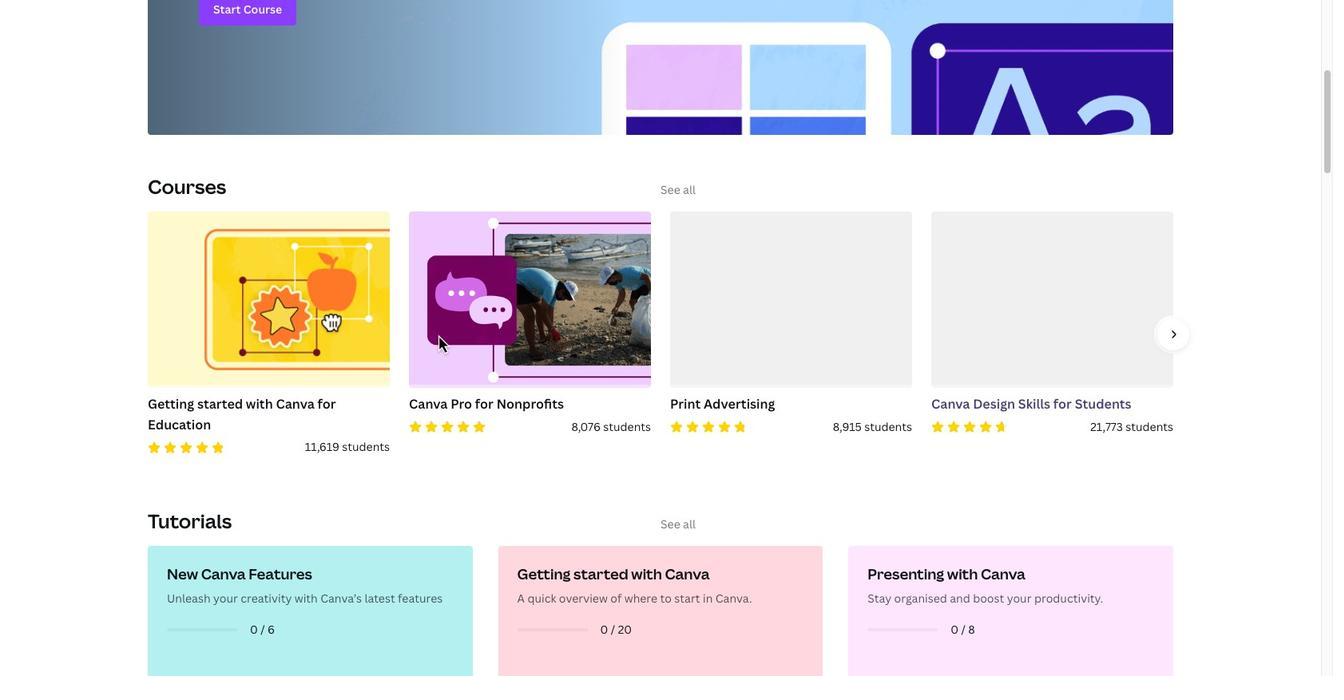 Task type: locate. For each thing, give the bounding box(es) containing it.
of
[[611, 592, 622, 607]]

see for courses
[[661, 182, 681, 198]]

your right the boost
[[1007, 592, 1032, 607]]

design
[[973, 396, 1016, 413]]

features
[[249, 565, 312, 584]]

1 horizontal spatial started
[[574, 565, 629, 584]]

1 horizontal spatial /
[[611, 622, 615, 637]]

0 horizontal spatial 0
[[250, 622, 258, 637]]

/ for with
[[962, 622, 966, 637]]

with inside presenting with canva stay organised and boost your productivity.
[[947, 565, 978, 584]]

students
[[1075, 396, 1132, 413]]

3 / from the left
[[962, 622, 966, 637]]

1 vertical spatial started
[[574, 565, 629, 584]]

getting started with canva for education image
[[148, 212, 390, 389]]

2 see from the top
[[661, 517, 681, 532]]

started up education on the left of page
[[197, 396, 243, 413]]

1 vertical spatial see all
[[661, 517, 696, 532]]

0 horizontal spatial started
[[197, 396, 243, 413]]

1 horizontal spatial 0
[[601, 622, 608, 637]]

2 / from the left
[[611, 622, 615, 637]]

1 all from the top
[[683, 182, 696, 198]]

with inside new canva features unleash your creativity with canva's latest features
[[295, 592, 318, 607]]

tutorials folders image
[[854, 552, 1174, 677]]

2 0 from the left
[[601, 622, 608, 637]]

2 all from the top
[[683, 517, 696, 532]]

latest
[[365, 592, 395, 607]]

with
[[246, 396, 273, 413], [631, 565, 662, 584], [947, 565, 978, 584], [295, 592, 318, 607]]

students
[[603, 419, 651, 435], [865, 419, 912, 435], [1126, 419, 1174, 435], [342, 440, 390, 455]]

1 see all link from the top
[[661, 182, 696, 198]]

to
[[660, 592, 672, 607]]

1 horizontal spatial getting
[[517, 565, 571, 584]]

11,619
[[305, 440, 339, 455]]

advertising
[[704, 396, 775, 413]]

canva left design
[[932, 396, 970, 413]]

students right 11,619
[[342, 440, 390, 455]]

20
[[618, 622, 632, 637]]

see all link
[[661, 182, 696, 198], [661, 517, 696, 532]]

canva inside getting started with canva a quick overview of where to start in canva.
[[665, 565, 710, 584]]

8,915 students
[[833, 419, 912, 435]]

/ left the 6
[[261, 622, 265, 637]]

overview
[[559, 592, 608, 607]]

all
[[683, 182, 696, 198], [683, 517, 696, 532]]

1 your from the left
[[213, 592, 238, 607]]

1 see all from the top
[[661, 182, 696, 198]]

2 see all link from the top
[[661, 517, 696, 532]]

ds lp top hero banner image image
[[148, 0, 1174, 135]]

2 your from the left
[[1007, 592, 1032, 607]]

see all for courses
[[661, 182, 696, 198]]

2 horizontal spatial /
[[962, 622, 966, 637]]

2 see all from the top
[[661, 517, 696, 532]]

1 horizontal spatial your
[[1007, 592, 1032, 607]]

started inside getting started with canva for education
[[197, 396, 243, 413]]

canva pro for nonprofits image
[[409, 212, 651, 389]]

canva up 11,619
[[276, 396, 315, 413]]

11,619 students
[[305, 440, 390, 455]]

students for getting started with canva for education
[[342, 440, 390, 455]]

students for canva design skills for students
[[1126, 419, 1174, 435]]

for right pro
[[475, 396, 494, 413]]

0 horizontal spatial your
[[213, 592, 238, 607]]

organised
[[895, 592, 947, 607]]

started up the of
[[574, 565, 629, 584]]

see
[[661, 182, 681, 198], [661, 517, 681, 532]]

unleash
[[167, 592, 211, 607]]

0 left the 6
[[250, 622, 258, 637]]

with inside getting started with canva for education
[[246, 396, 273, 413]]

0 left 8
[[951, 622, 959, 637]]

pro
[[451, 396, 472, 413]]

canva inside presenting with canva stay organised and boost your productivity.
[[981, 565, 1026, 584]]

2 horizontal spatial 0
[[951, 622, 959, 637]]

getting started with canva for education
[[148, 396, 336, 434]]

started
[[197, 396, 243, 413], [574, 565, 629, 584]]

2 for from the left
[[475, 396, 494, 413]]

1 see from the top
[[661, 182, 681, 198]]

1 vertical spatial getting
[[517, 565, 571, 584]]

canva inside getting started with canva for education
[[276, 396, 315, 413]]

21,773 students
[[1091, 419, 1174, 435]]

3 0 from the left
[[951, 622, 959, 637]]

students right 8,076
[[603, 419, 651, 435]]

tutorials new features image
[[153, 552, 473, 677]]

1 for from the left
[[318, 396, 336, 413]]

started inside getting started with canva a quick overview of where to start in canva.
[[574, 565, 629, 584]]

canva up the boost
[[981, 565, 1026, 584]]

in
[[703, 592, 713, 607]]

print advertising
[[670, 396, 775, 413]]

your
[[213, 592, 238, 607], [1007, 592, 1032, 607]]

students right 21,773
[[1126, 419, 1174, 435]]

/ left 8
[[962, 622, 966, 637]]

1 0 from the left
[[250, 622, 258, 637]]

where
[[625, 592, 658, 607]]

3 for from the left
[[1054, 396, 1072, 413]]

canva up start
[[665, 565, 710, 584]]

21,773
[[1091, 419, 1123, 435]]

see all
[[661, 182, 696, 198], [661, 517, 696, 532]]

canva's
[[321, 592, 362, 607]]

students for print advertising
[[865, 419, 912, 435]]

getting up quick
[[517, 565, 571, 584]]

quick
[[528, 592, 556, 607]]

canva
[[276, 396, 315, 413], [409, 396, 448, 413], [932, 396, 970, 413], [201, 565, 246, 584], [665, 565, 710, 584], [981, 565, 1026, 584]]

print
[[670, 396, 701, 413]]

getting up education on the left of page
[[148, 396, 194, 413]]

students right 8,915
[[865, 419, 912, 435]]

0 vertical spatial see all
[[661, 182, 696, 198]]

2 horizontal spatial for
[[1054, 396, 1072, 413]]

getting inside getting started with canva a quick overview of where to start in canva.
[[517, 565, 571, 584]]

0 vertical spatial started
[[197, 396, 243, 413]]

0 vertical spatial see all link
[[661, 182, 696, 198]]

0 left 20
[[601, 622, 608, 637]]

with inside getting started with canva a quick overview of where to start in canva.
[[631, 565, 662, 584]]

canva right new
[[201, 565, 246, 584]]

canva design skills for students link
[[932, 395, 1174, 419]]

1 / from the left
[[261, 622, 265, 637]]

getting inside getting started with canva for education
[[148, 396, 194, 413]]

0 horizontal spatial /
[[261, 622, 265, 637]]

for inside canva pro for nonprofits link
[[475, 396, 494, 413]]

0 vertical spatial all
[[683, 182, 696, 198]]

see all for tutorials
[[661, 517, 696, 532]]

0 vertical spatial see
[[661, 182, 681, 198]]

0 horizontal spatial getting
[[148, 396, 194, 413]]

for right skills
[[1054, 396, 1072, 413]]

1 horizontal spatial for
[[475, 396, 494, 413]]

see all link for courses
[[661, 182, 696, 198]]

getting
[[148, 396, 194, 413], [517, 565, 571, 584]]

canva left pro
[[409, 396, 448, 413]]

print advertising link
[[670, 395, 912, 419]]

0 vertical spatial getting
[[148, 396, 194, 413]]

your right unleash
[[213, 592, 238, 607]]

/
[[261, 622, 265, 637], [611, 622, 615, 637], [962, 622, 966, 637]]

for
[[318, 396, 336, 413], [475, 396, 494, 413], [1054, 396, 1072, 413]]

all for courses
[[683, 182, 696, 198]]

see for tutorials
[[661, 517, 681, 532]]

8,076
[[572, 419, 601, 435]]

0
[[250, 622, 258, 637], [601, 622, 608, 637], [951, 622, 959, 637]]

1 vertical spatial see all link
[[661, 517, 696, 532]]

for up 11,619
[[318, 396, 336, 413]]

/ left 20
[[611, 622, 615, 637]]

0 horizontal spatial for
[[318, 396, 336, 413]]

1 vertical spatial see
[[661, 517, 681, 532]]

stay
[[868, 592, 892, 607]]

1 vertical spatial all
[[683, 517, 696, 532]]



Task type: describe. For each thing, give the bounding box(es) containing it.
0 for canva
[[250, 622, 258, 637]]

canva pro for nonprofits link
[[409, 395, 651, 419]]

and
[[950, 592, 971, 607]]

for inside canva design skills for students link
[[1054, 396, 1072, 413]]

canva.
[[716, 592, 752, 607]]

presenting with canva stay organised and boost your productivity.
[[868, 565, 1104, 607]]

getting started with canva for education link
[[148, 395, 390, 439]]

canva design skills for students
[[932, 396, 1132, 413]]

0 / 8
[[951, 622, 975, 637]]

your inside presenting with canva stay organised and boost your productivity.
[[1007, 592, 1032, 607]]

courses link
[[148, 174, 226, 200]]

productivity.
[[1035, 592, 1104, 607]]

students for canva pro for nonprofits
[[603, 419, 651, 435]]

skills
[[1019, 396, 1051, 413]]

6
[[268, 622, 275, 637]]

features
[[398, 592, 443, 607]]

tutorials link
[[148, 508, 232, 535]]

all for tutorials
[[683, 517, 696, 532]]

8,076 students
[[572, 419, 651, 435]]

tutorials getting started image
[[504, 552, 823, 677]]

0 / 6
[[250, 622, 275, 637]]

8
[[969, 622, 975, 637]]

getting for quick
[[517, 565, 571, 584]]

start
[[675, 592, 700, 607]]

0 / 20
[[601, 622, 632, 637]]

for inside getting started with canva for education
[[318, 396, 336, 413]]

boost
[[973, 592, 1005, 607]]

new
[[167, 565, 198, 584]]

nonprofits
[[497, 396, 564, 413]]

canva inside new canva features unleash your creativity with canva's latest features
[[201, 565, 246, 584]]

new canva features unleash your creativity with canva's latest features
[[167, 565, 443, 607]]

getting started with canva a quick overview of where to start in canva.
[[517, 565, 752, 607]]

/ for canva
[[261, 622, 265, 637]]

started for quick
[[574, 565, 629, 584]]

canva pro for nonprofits
[[409, 396, 564, 413]]

getting for education
[[148, 396, 194, 413]]

0 for started
[[601, 622, 608, 637]]

education
[[148, 416, 211, 434]]

courses
[[148, 174, 226, 200]]

presenting
[[868, 565, 945, 584]]

started for education
[[197, 396, 243, 413]]

see all link for tutorials
[[661, 517, 696, 532]]

creativity
[[241, 592, 292, 607]]

0 for with
[[951, 622, 959, 637]]

8,915
[[833, 419, 862, 435]]

a
[[517, 592, 525, 607]]

tutorials
[[148, 508, 232, 535]]

/ for started
[[611, 622, 615, 637]]

your inside new canva features unleash your creativity with canva's latest features
[[213, 592, 238, 607]]



Task type: vqa. For each thing, say whether or not it's contained in the screenshot.
the styles
no



